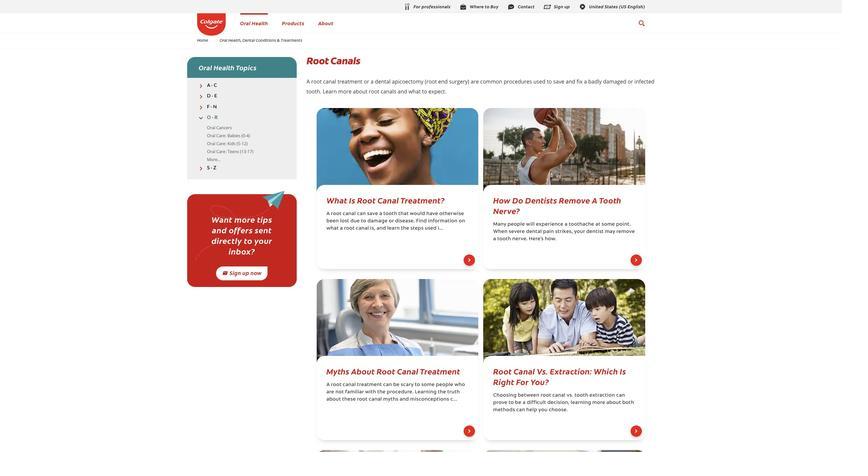 Task type: locate. For each thing, give the bounding box(es) containing it.
a up tooth.
[[307, 78, 310, 85]]

2 horizontal spatial tooth
[[575, 394, 588, 399]]

tooth up learning
[[575, 394, 588, 399]]

about down extraction
[[607, 401, 621, 406]]

1 vertical spatial some
[[421, 383, 435, 388]]

you?
[[531, 377, 549, 388]]

0 horizontal spatial your
[[254, 235, 272, 246]]

dental up here's
[[526, 230, 542, 235]]

3 care: from the top
[[216, 149, 226, 155]]

do
[[512, 195, 523, 206]]

is inside root canal vs. extraction: which is right for you?
[[620, 366, 626, 377]]

what down apicoectomy
[[409, 88, 421, 95]]

information
[[428, 219, 458, 224]]

products button
[[282, 20, 304, 27]]

0 horizontal spatial or
[[364, 78, 369, 85]]

to left fix
[[547, 78, 552, 85]]

1 vertical spatial people
[[436, 383, 453, 388]]

treatment down canals
[[338, 78, 362, 85]]

1 horizontal spatial health
[[252, 20, 268, 27]]

1 vertical spatial care:
[[216, 141, 226, 147]]

1 vertical spatial what
[[327, 226, 339, 231]]

can up procedure. on the bottom of the page
[[383, 383, 392, 388]]

d - e button
[[187, 94, 297, 99]]

c...
[[451, 398, 457, 403]]

people inside many people will experience a toothache at some point. when severe dental pain strikes, your dentist may remove a tooth nerve. here's how.
[[508, 222, 525, 227]]

root left canals
[[369, 88, 379, 95]]

dentists
[[525, 195, 557, 206]]

0 horizontal spatial dental
[[375, 78, 391, 85]]

treatments
[[281, 38, 302, 43]]

1 vertical spatial used
[[425, 226, 437, 231]]

canal inside root canal vs. extraction: which is right for you?
[[514, 366, 535, 377]]

dental
[[375, 78, 391, 85], [526, 230, 542, 235]]

1 horizontal spatial tooth
[[497, 237, 511, 242]]

sign up now link
[[216, 267, 268, 281]]

1 vertical spatial treatment
[[357, 383, 382, 388]]

and inside a root canal treatment can be scary to some people who are not familiar with the procedure. learning the truth about these root canal myths and misconceptions c...
[[400, 398, 409, 403]]

1 horizontal spatial used
[[533, 78, 546, 85]]

a inside "a root canal treatment or a dental apicoectomy (root end surgery) are common procedures used to save and fix a badly damaged or infected tooth. learn more about root canals and what to expect."
[[307, 78, 310, 85]]

0 vertical spatial about
[[318, 20, 333, 27]]

canal left the vs.
[[514, 366, 535, 377]]

1 horizontal spatial more
[[338, 88, 352, 95]]

0 horizontal spatial people
[[436, 383, 453, 388]]

the right the with
[[377, 390, 386, 395]]

1 horizontal spatial your
[[574, 230, 585, 235]]

treatment inside a root canal treatment can be scary to some people who are not familiar with the procedure. learning the truth about these root canal myths and misconceptions c...
[[357, 383, 382, 388]]

1 horizontal spatial about
[[351, 366, 375, 377]]

root up damage
[[357, 195, 376, 206]]

0 vertical spatial health
[[252, 20, 268, 27]]

would
[[410, 212, 425, 217]]

due
[[350, 219, 360, 224]]

learning
[[415, 390, 437, 395]]

and down damage
[[377, 226, 386, 231]]

- right 's'
[[211, 166, 212, 171]]

0 horizontal spatial more
[[234, 214, 255, 225]]

care: left kids
[[216, 141, 226, 147]]

to right "scary"
[[415, 383, 420, 388]]

products
[[282, 20, 304, 27]]

nerve.
[[512, 237, 528, 242]]

2 horizontal spatial or
[[628, 78, 633, 85]]

used inside "a root canal treatment or a dental apicoectomy (root end surgery) are common procedures used to save and fix a badly damaged or infected tooth. learn more about root canals and what to expect."
[[533, 78, 546, 85]]

the inside a root canal can save a tooth that would have otherwise been lost due to damage or disease. find information on what a root canal is, and learn the steps used i...
[[401, 226, 409, 231]]

and left offers
[[212, 225, 227, 236]]

how do dentists remove a tooth nerve?
[[493, 195, 621, 216]]

treatment up the with
[[357, 383, 382, 388]]

care:
[[216, 133, 226, 139], [216, 141, 226, 147], [216, 149, 226, 155]]

root canal vs. extraction: which is right for you?
[[493, 366, 626, 388]]

1 vertical spatial is
[[620, 366, 626, 377]]

your down toothache
[[574, 230, 585, 235]]

root up tooth.
[[311, 78, 322, 85]]

2 vertical spatial more
[[593, 401, 605, 406]]

0 vertical spatial dental
[[375, 78, 391, 85]]

the left truth
[[438, 390, 446, 395]]

canal up learn
[[323, 78, 336, 85]]

2 horizontal spatial more
[[593, 401, 605, 406]]

used left i...
[[425, 226, 437, 231]]

more down extraction
[[593, 401, 605, 406]]

1 horizontal spatial people
[[508, 222, 525, 227]]

learning
[[571, 401, 591, 406]]

2 vertical spatial tooth
[[575, 394, 588, 399]]

choosing
[[493, 394, 517, 399]]

infected
[[635, 78, 655, 85]]

- left 'r'
[[212, 115, 213, 120]]

a left tooth
[[592, 195, 598, 206]]

0 horizontal spatial tooth
[[384, 212, 397, 217]]

people inside a root canal treatment can be scary to some people who are not familiar with the procedure. learning the truth about these root canal myths and misconceptions c...
[[436, 383, 453, 388]]

17)
[[247, 149, 253, 155]]

tooth left that
[[384, 212, 397, 217]]

1 vertical spatial dental
[[526, 230, 542, 235]]

1 vertical spatial tooth
[[497, 237, 511, 242]]

what
[[409, 88, 421, 95], [327, 226, 339, 231]]

used inside a root canal can save a tooth that would have otherwise been lost due to damage or disease. find information on what a root canal is, and learn the steps used i...
[[425, 226, 437, 231]]

used right procedures
[[533, 78, 546, 85]]

about left canals
[[353, 88, 368, 95]]

are inside a root canal treatment can be scary to some people who are not familiar with the procedure. learning the truth about these root canal myths and misconceptions c...
[[327, 390, 334, 395]]

here's
[[529, 237, 544, 242]]

are right surgery) at the right of page
[[471, 78, 479, 85]]

(root
[[425, 78, 437, 85]]

some up learning
[[421, 383, 435, 388]]

myths
[[327, 366, 349, 377]]

e
[[214, 94, 217, 99]]

s - z button
[[187, 166, 297, 171]]

0 horizontal spatial some
[[421, 383, 435, 388]]

0 vertical spatial used
[[533, 78, 546, 85]]

-
[[211, 83, 213, 88], [212, 94, 213, 99], [211, 105, 212, 110], [212, 115, 213, 120], [211, 166, 212, 171]]

learn
[[387, 226, 400, 231]]

0 horizontal spatial about
[[327, 398, 341, 403]]

1 horizontal spatial about
[[353, 88, 368, 95]]

canals
[[331, 54, 360, 67]]

a up 'been'
[[327, 212, 330, 217]]

be
[[393, 383, 400, 388], [515, 401, 522, 406]]

are for myths about root canal treatment
[[327, 390, 334, 395]]

people up truth
[[436, 383, 453, 388]]

treatment
[[338, 78, 362, 85], [357, 383, 382, 388]]

0 vertical spatial be
[[393, 383, 400, 388]]

0 vertical spatial some
[[602, 222, 615, 227]]

what down 'been'
[[327, 226, 339, 231]]

canal up that
[[378, 195, 399, 206]]

1 vertical spatial health
[[214, 63, 235, 72]]

your down tips
[[254, 235, 272, 246]]

is right which
[[620, 366, 626, 377]]

and down procedure. on the bottom of the page
[[400, 398, 409, 403]]

difficult
[[527, 401, 546, 406]]

be up procedure. on the bottom of the page
[[393, 383, 400, 388]]

2 horizontal spatial about
[[607, 401, 621, 406]]

severe
[[509, 230, 525, 235]]

treatment inside "a root canal treatment or a dental apicoectomy (root end surgery) are common procedures used to save and fix a badly damaged or infected tooth. learn more about root canals and what to expect."
[[338, 78, 362, 85]]

root inside root canal vs. extraction: which is right for you?
[[493, 366, 512, 377]]

1 horizontal spatial some
[[602, 222, 615, 227]]

0 vertical spatial what
[[409, 88, 421, 95]]

0 horizontal spatial health
[[214, 63, 235, 72]]

scary
[[401, 383, 414, 388]]

- right "f"
[[211, 105, 212, 110]]

f - n
[[207, 105, 217, 110]]

a down myths
[[327, 383, 330, 388]]

some inside a root canal treatment can be scary to some people who are not familiar with the procedure. learning the truth about these root canal myths and misconceptions c...
[[421, 383, 435, 388]]

root down "familiar" at the bottom
[[357, 398, 368, 403]]

oral cancers oral care: babies (0-4) oral care: kids (5-12) oral care: teens (13-17) more...
[[207, 125, 253, 163]]

you
[[539, 408, 548, 413]]

12)
[[242, 141, 248, 147]]

root inside choosing between root canal vs. tooth extraction can prove to be a difficult decision, learning more about both methods can help you choose.
[[541, 394, 551, 399]]

0 horizontal spatial is
[[349, 195, 355, 206]]

canal inside "a root canal treatment or a dental apicoectomy (root end surgery) are common procedures used to save and fix a badly damaged or infected tooth. learn more about root canals and what to expect."
[[323, 78, 336, 85]]

1 horizontal spatial are
[[471, 78, 479, 85]]

1 horizontal spatial the
[[401, 226, 409, 231]]

oral inside popup button
[[199, 63, 212, 72]]

some
[[602, 222, 615, 227], [421, 383, 435, 388]]

what inside a root canal can save a tooth that would have otherwise been lost due to damage or disease. find information on what a root canal is, and learn the steps used i...
[[327, 226, 339, 231]]

0 horizontal spatial save
[[367, 212, 378, 217]]

to inside a root canal can save a tooth that would have otherwise been lost due to damage or disease. find information on what a root canal is, and learn the steps used i...
[[361, 219, 366, 224]]

0 vertical spatial tooth
[[384, 212, 397, 217]]

dental up canals
[[375, 78, 391, 85]]

s - z
[[207, 166, 216, 171]]

a inside choosing between root canal vs. tooth extraction can prove to be a difficult decision, learning more about both methods can help you choose.
[[523, 401, 526, 406]]

care: down the oral cancers link
[[216, 133, 226, 139]]

1 care: from the top
[[216, 133, 226, 139]]

0 vertical spatial people
[[508, 222, 525, 227]]

teens
[[227, 149, 239, 155]]

1 vertical spatial are
[[327, 390, 334, 395]]

0 vertical spatial your
[[574, 230, 585, 235]]

myths
[[383, 398, 398, 403]]

canal for treatment?
[[378, 195, 399, 206]]

to inside choosing between root canal vs. tooth extraction can prove to be a difficult decision, learning more about both methods can help you choose.
[[509, 401, 514, 406]]

some up may
[[602, 222, 615, 227]]

dental inside many people will experience a toothache at some point. when severe dental pain strikes, your dentist may remove a tooth nerve. here's how.
[[526, 230, 542, 235]]

n
[[213, 105, 217, 110]]

canal down the with
[[369, 398, 382, 403]]

many
[[493, 222, 506, 227]]

- left e
[[212, 94, 213, 99]]

- inside "popup button"
[[212, 94, 213, 99]]

topics
[[236, 63, 257, 72]]

1 vertical spatial more
[[234, 214, 255, 225]]

1 horizontal spatial what
[[409, 88, 421, 95]]

0 horizontal spatial the
[[377, 390, 386, 395]]

more left tips
[[234, 214, 255, 225]]

1 horizontal spatial is
[[620, 366, 626, 377]]

oral care: teens (13-17) link
[[207, 149, 253, 155]]

save up damage
[[367, 212, 378, 217]]

care: down oral care: kids (5-12) link
[[216, 149, 226, 155]]

a
[[307, 78, 310, 85], [207, 83, 210, 88], [592, 195, 598, 206], [327, 212, 330, 217], [327, 383, 330, 388]]

- inside "popup button"
[[211, 83, 213, 88]]

a - c button
[[187, 83, 297, 89]]

canal inside choosing between root canal vs. tooth extraction can prove to be a difficult decision, learning more about both methods can help you choose.
[[553, 394, 566, 399]]

dentist
[[586, 230, 604, 235]]

to down choosing
[[509, 401, 514, 406]]

r
[[215, 115, 218, 120]]

are inside "a root canal treatment or a dental apicoectomy (root end surgery) are common procedures used to save and fix a badly damaged or infected tooth. learn more about root canals and what to expect."
[[471, 78, 479, 85]]

1 vertical spatial about
[[351, 366, 375, 377]]

save left fix
[[553, 78, 564, 85]]

nerve?
[[493, 205, 520, 216]]

- left "c"
[[211, 83, 213, 88]]

can up due
[[357, 212, 366, 217]]

canal for treatment
[[397, 366, 418, 377]]

- inside dropdown button
[[211, 105, 212, 110]]

people up severe
[[508, 222, 525, 227]]

more right learn
[[338, 88, 352, 95]]

end
[[438, 78, 448, 85]]

to left sent
[[244, 235, 252, 246]]

health up "c"
[[214, 63, 235, 72]]

for
[[516, 377, 529, 388]]

people
[[508, 222, 525, 227], [436, 383, 453, 388]]

save inside a root canal can save a tooth that would have otherwise been lost due to damage or disease. find information on what a root canal is, and learn the steps used i...
[[367, 212, 378, 217]]

are left not
[[327, 390, 334, 395]]

0 vertical spatial more
[[338, 88, 352, 95]]

want more tips and offers sent directly to your inbox?
[[211, 214, 272, 257]]

1 horizontal spatial save
[[553, 78, 564, 85]]

remove
[[559, 195, 590, 206]]

about right products dropdown button
[[318, 20, 333, 27]]

1 horizontal spatial or
[[389, 219, 394, 224]]

0 horizontal spatial used
[[425, 226, 437, 231]]

1 vertical spatial be
[[515, 401, 522, 406]]

health up oral health, dental conditions & treatments
[[252, 20, 268, 27]]

be down between
[[515, 401, 522, 406]]

1 horizontal spatial be
[[515, 401, 522, 406]]

o - r menu
[[187, 124, 297, 164]]

methods
[[493, 408, 515, 413]]

2 vertical spatial care:
[[216, 149, 226, 155]]

more inside "a root canal treatment or a dental apicoectomy (root end surgery) are common procedures used to save and fix a badly damaged or infected tooth. learn more about root canals and what to expect."
[[338, 88, 352, 95]]

- for d
[[212, 94, 213, 99]]

canal up "scary"
[[397, 366, 418, 377]]

0 vertical spatial are
[[471, 78, 479, 85]]

fix
[[577, 78, 583, 85]]

d - e
[[207, 94, 217, 99]]

(0-
[[242, 133, 246, 139]]

the down disease.
[[401, 226, 409, 231]]

to right due
[[361, 219, 366, 224]]

0 vertical spatial care:
[[216, 133, 226, 139]]

about inside "a root canal treatment or a dental apicoectomy (root end surgery) are common procedures used to save and fix a badly damaged or infected tooth. learn more about root canals and what to expect."
[[353, 88, 368, 95]]

canal up decision,
[[553, 394, 566, 399]]

used
[[533, 78, 546, 85], [425, 226, 437, 231]]

tooth down when
[[497, 237, 511, 242]]

0 horizontal spatial be
[[393, 383, 400, 388]]

a inside how do dentists remove a tooth nerve?
[[592, 195, 598, 206]]

is right "what"
[[349, 195, 355, 206]]

a left "c"
[[207, 83, 210, 88]]

1 vertical spatial save
[[367, 212, 378, 217]]

a inside a root canal can save a tooth that would have otherwise been lost due to damage or disease. find information on what a root canal is, and learn the steps used i...
[[327, 212, 330, 217]]

0 vertical spatial treatment
[[338, 78, 362, 85]]

1 horizontal spatial dental
[[526, 230, 542, 235]]

health
[[252, 20, 268, 27], [214, 63, 235, 72]]

these
[[342, 398, 356, 403]]

2 care: from the top
[[216, 141, 226, 147]]

tooth.
[[307, 88, 321, 95]]

root left for
[[493, 366, 512, 377]]

to inside a root canal treatment can be scary to some people who are not familiar with the procedure. learning the truth about these root canal myths and misconceptions c...
[[415, 383, 420, 388]]

health,
[[228, 38, 242, 43]]

0 vertical spatial save
[[553, 78, 564, 85]]

tooth inside many people will experience a toothache at some point. when severe dental pain strikes, your dentist may remove a tooth nerve. here's how.
[[497, 237, 511, 242]]

many people will experience a toothache at some point. when severe dental pain strikes, your dentist may remove a tooth nerve. here's how.
[[493, 222, 635, 242]]

both
[[622, 401, 634, 406]]

None search field
[[638, 17, 645, 30]]

your inside want more tips and offers sent directly to your inbox?
[[254, 235, 272, 246]]

a inside a root canal treatment can be scary to some people who are not familiar with the procedure. learning the truth about these root canal myths and misconceptions c...
[[327, 383, 330, 388]]

1 vertical spatial your
[[254, 235, 272, 246]]

procedures
[[504, 78, 532, 85]]

about up the with
[[351, 366, 375, 377]]

not
[[336, 390, 344, 395]]

about down not
[[327, 398, 341, 403]]

root
[[311, 78, 322, 85], [369, 88, 379, 95], [331, 212, 342, 217], [344, 226, 355, 231], [331, 383, 342, 388], [541, 394, 551, 399], [357, 398, 368, 403]]

0 vertical spatial is
[[349, 195, 355, 206]]

0 horizontal spatial what
[[327, 226, 339, 231]]

0 horizontal spatial are
[[327, 390, 334, 395]]

a for what is root canal treatment?
[[327, 212, 330, 217]]

health inside popup button
[[214, 63, 235, 72]]

4)
[[246, 133, 250, 139]]

and
[[566, 78, 575, 85], [398, 88, 407, 95], [212, 225, 227, 236], [377, 226, 386, 231], [400, 398, 409, 403]]

root up difficult
[[541, 394, 551, 399]]

babies
[[227, 133, 240, 139]]

- for s
[[211, 166, 212, 171]]



Task type: describe. For each thing, give the bounding box(es) containing it.
oral health topics
[[199, 63, 257, 72]]

strikes,
[[555, 230, 573, 235]]

vs.
[[537, 366, 548, 377]]

tooth inside choosing between root canal vs. tooth extraction can prove to be a difficult decision, learning more about both methods can help you choose.
[[575, 394, 588, 399]]

your inside many people will experience a toothache at some point. when severe dental pain strikes, your dentist may remove a tooth nerve. here's how.
[[574, 230, 585, 235]]

damaged
[[603, 78, 626, 85]]

up
[[242, 270, 249, 277]]

for professionals icon image
[[403, 3, 411, 11]]

can inside a root canal can save a tooth that would have otherwise been lost due to damage or disease. find information on what a root canal is, and learn the steps used i...
[[357, 212, 366, 217]]

between
[[518, 394, 540, 399]]

expect.
[[429, 88, 446, 95]]

root down lost
[[344, 226, 355, 231]]

oral health, dental conditions & treatments link
[[215, 38, 307, 43]]

and left fix
[[566, 78, 575, 85]]

some inside many people will experience a toothache at some point. when severe dental pain strikes, your dentist may remove a tooth nerve. here's how.
[[602, 222, 615, 227]]

oral health
[[240, 20, 268, 27]]

can inside a root canal treatment can be scary to some people who are not familiar with the procedure. learning the truth about these root canal myths and misconceptions c...
[[383, 383, 392, 388]]

more... link
[[207, 157, 221, 163]]

a root canal treatment or a dental apicoectomy (root end surgery) are common procedures used to save and fix a badly damaged or infected tooth. learn more about root canals and what to expect.
[[307, 78, 655, 95]]

(5-
[[237, 141, 242, 147]]

how.
[[545, 237, 556, 242]]

pain
[[543, 230, 554, 235]]

which
[[594, 366, 618, 377]]

treatment?
[[400, 195, 445, 206]]

&
[[277, 38, 280, 43]]

directly
[[211, 235, 242, 246]]

choosing between root canal vs. tooth extraction can prove to be a difficult decision, learning more about both methods can help you choose.
[[493, 394, 634, 413]]

experience
[[536, 222, 564, 227]]

right
[[493, 377, 514, 388]]

paper airplane image
[[195, 188, 288, 267]]

kids
[[227, 141, 236, 147]]

how
[[493, 195, 511, 206]]

sign
[[230, 270, 241, 277]]

and inside a root canal can save a tooth that would have otherwise been lost due to damage or disease. find information on what a root canal is, and learn the steps used i...
[[377, 226, 386, 231]]

can left help
[[516, 408, 525, 413]]

on
[[459, 219, 465, 224]]

more inside want more tips and offers sent directly to your inbox?
[[234, 214, 255, 225]]

canals
[[381, 88, 396, 95]]

when
[[493, 230, 508, 235]]

be inside choosing between root canal vs. tooth extraction can prove to be a difficult decision, learning more about both methods can help you choose.
[[515, 401, 522, 406]]

point.
[[616, 222, 631, 227]]

save inside "a root canal treatment or a dental apicoectomy (root end surgery) are common procedures used to save and fix a badly damaged or infected tooth. learn more about root canals and what to expect."
[[553, 78, 564, 85]]

o - r
[[207, 115, 218, 120]]

canal up "familiar" at the bottom
[[343, 383, 356, 388]]

decision,
[[547, 401, 570, 406]]

i...
[[438, 226, 443, 231]]

badly
[[588, 78, 602, 85]]

canal down due
[[356, 226, 369, 231]]

health for oral health topics
[[214, 63, 235, 72]]

damage
[[368, 219, 388, 224]]

a for myths about root canal treatment
[[327, 383, 330, 388]]

and inside want more tips and offers sent directly to your inbox?
[[212, 225, 227, 236]]

extraction
[[590, 394, 615, 399]]

more inside choosing between root canal vs. tooth extraction can prove to be a difficult decision, learning more about both methods can help you choose.
[[593, 401, 605, 406]]

- for o
[[212, 115, 213, 120]]

o
[[207, 115, 211, 120]]

f - n button
[[187, 104, 297, 110]]

2 horizontal spatial the
[[438, 390, 446, 395]]

offers
[[229, 225, 253, 236]]

treatment for about
[[357, 383, 382, 388]]

treatment for canals
[[338, 78, 362, 85]]

dental inside "a root canal treatment or a dental apicoectomy (root end surgery) are common procedures used to save and fix a badly damaged or infected tooth. learn more about root canals and what to expect."
[[375, 78, 391, 85]]

sign up icon image
[[543, 3, 551, 11]]

oral cancers link
[[207, 125, 232, 131]]

a - c
[[207, 83, 217, 88]]

about inside choosing between root canal vs. tooth extraction can prove to be a difficult decision, learning more about both methods can help you choose.
[[607, 401, 621, 406]]

home link
[[193, 38, 213, 43]]

or inside a root canal can save a tooth that would have otherwise been lost due to damage or disease. find information on what a root canal is, and learn the steps used i...
[[389, 219, 394, 224]]

colgate® logo image
[[197, 13, 226, 36]]

a for root canals
[[307, 78, 310, 85]]

d
[[207, 94, 211, 99]]

- for a
[[211, 83, 213, 88]]

are for root canals
[[471, 78, 479, 85]]

tooth inside a root canal can save a tooth that would have otherwise been lost due to damage or disease. find information on what a root canal is, and learn the steps used i...
[[384, 212, 397, 217]]

root up 'been'
[[331, 212, 342, 217]]

location icon image
[[579, 3, 587, 11]]

what
[[327, 195, 347, 206]]

otherwise
[[439, 212, 464, 217]]

(13-
[[240, 149, 247, 155]]

root up a root canal treatment can be scary to some people who are not familiar with the procedure. learning the truth about these root canal myths and misconceptions c...
[[377, 366, 395, 377]]

choose.
[[549, 408, 568, 413]]

been
[[327, 219, 339, 224]]

help
[[526, 408, 537, 413]]

now
[[251, 270, 262, 277]]

and down apicoectomy
[[398, 88, 407, 95]]

sent
[[255, 225, 272, 236]]

is,
[[370, 226, 375, 231]]

about inside a root canal treatment can be scary to some people who are not familiar with the procedure. learning the truth about these root canal myths and misconceptions c...
[[327, 398, 341, 403]]

what inside "a root canal treatment or a dental apicoectomy (root end surgery) are common procedures used to save and fix a badly damaged or infected tooth. learn more about root canals and what to expect."
[[409, 88, 421, 95]]

health for oral health
[[252, 20, 268, 27]]

oral health button
[[240, 20, 268, 27]]

toothache
[[569, 222, 594, 227]]

to down "(root"
[[422, 88, 427, 95]]

will
[[526, 222, 535, 227]]

be inside a root canal treatment can be scary to some people who are not familiar with the procedure. learning the truth about these root canal myths and misconceptions c...
[[393, 383, 400, 388]]

remove
[[617, 230, 635, 235]]

find
[[416, 219, 427, 224]]

more...
[[207, 157, 221, 163]]

a inside "popup button"
[[207, 83, 210, 88]]

that
[[399, 212, 409, 217]]

0 horizontal spatial about
[[318, 20, 333, 27]]

oral health, dental conditions & treatments
[[220, 38, 302, 43]]

about button
[[318, 20, 333, 27]]

contact icon image
[[507, 3, 515, 11]]

at
[[596, 222, 600, 227]]

can up the both
[[616, 394, 625, 399]]

- for f
[[211, 105, 212, 110]]

to inside want more tips and offers sent directly to your inbox?
[[244, 235, 252, 246]]

canal up lost
[[343, 212, 356, 217]]

treatment
[[420, 366, 460, 377]]

want
[[211, 214, 232, 225]]

a root canal treatment can be scary to some people who are not familiar with the procedure. learning the truth about these root canal myths and misconceptions c...
[[327, 383, 465, 403]]

root up not
[[331, 383, 342, 388]]

root left canals
[[307, 54, 329, 67]]

where to buy icon image
[[459, 3, 467, 11]]

inbox?
[[229, 246, 255, 257]]

apicoectomy
[[392, 78, 424, 85]]

extraction:
[[550, 366, 592, 377]]

s
[[207, 166, 210, 171]]

learn
[[323, 88, 337, 95]]

oral health topics button
[[187, 57, 297, 78]]

tips
[[257, 214, 272, 225]]

vs.
[[567, 394, 573, 399]]

with
[[365, 390, 376, 395]]

o - r button
[[187, 115, 297, 121]]

c
[[214, 83, 217, 88]]



Task type: vqa. For each thing, say whether or not it's contained in the screenshot.


